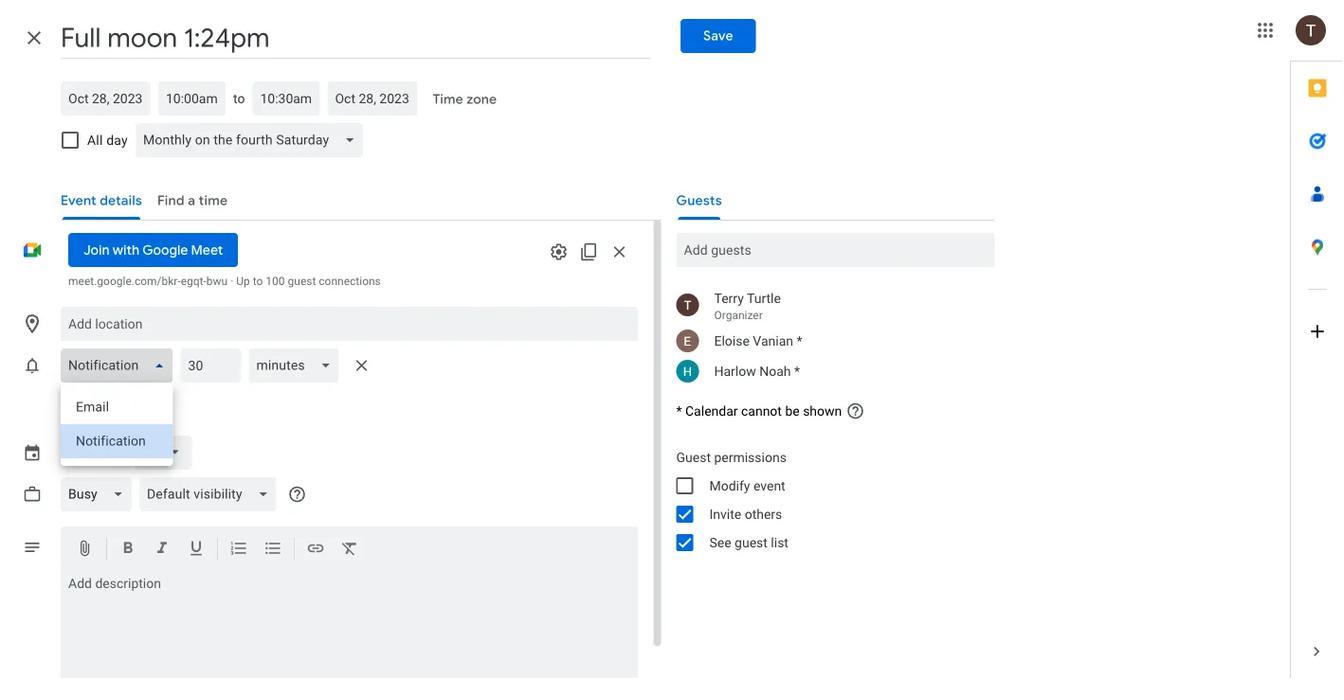Task type: vqa. For each thing, say whether or not it's contained in the screenshot.
Start time text field
yes



Task type: describe. For each thing, give the bounding box(es) containing it.
all
[[87, 132, 103, 148]]

Title text field
[[61, 17, 650, 59]]

organizer
[[714, 309, 763, 322]]

Start time text field
[[166, 87, 218, 110]]

* for eloise vanian *
[[797, 333, 802, 349]]

meet.google.com/bkr-egqt-bwu · up to 100 guest connections
[[68, 275, 381, 288]]

modify event
[[710, 478, 786, 494]]

Description text field
[[61, 576, 638, 679]]

guests invited to this event. tree
[[661, 286, 995, 387]]

list
[[771, 535, 789, 551]]

see
[[710, 535, 732, 551]]

eloise vanian tree item
[[661, 326, 995, 356]]

turtle for terry turtle organizer
[[747, 291, 781, 306]]

numbered list image
[[229, 539, 248, 562]]

calendar color, event color image
[[143, 436, 184, 470]]

End time text field
[[260, 87, 312, 110]]

notification method list box
[[61, 383, 173, 466]]

calendar
[[685, 404, 738, 419]]

terry turtle, organizer tree item
[[661, 286, 995, 326]]

invite others
[[710, 507, 782, 522]]

1 horizontal spatial guest
[[735, 535, 768, 551]]

vanian
[[753, 333, 793, 349]]

0 horizontal spatial guest
[[288, 275, 316, 288]]

guest
[[676, 450, 711, 465]]

modify
[[710, 478, 750, 494]]

join with google meet
[[83, 242, 223, 259]]

Location text field
[[68, 307, 631, 341]]

Minutes in advance for notification number field
[[188, 349, 234, 383]]

terry for terry turtle
[[61, 445, 90, 461]]

add
[[61, 401, 86, 418]]

with
[[113, 242, 140, 259]]

connections
[[319, 275, 381, 288]]

shown
[[803, 404, 842, 419]]

bold image
[[119, 539, 137, 562]]

remove formatting image
[[340, 539, 359, 562]]

be
[[785, 404, 800, 419]]

·
[[230, 275, 233, 288]]

add notification button
[[53, 387, 170, 432]]

terry turtle organizer
[[714, 291, 781, 322]]

terry for terry turtle organizer
[[714, 291, 744, 306]]



Task type: locate. For each thing, give the bounding box(es) containing it.
turtle up organizer in the right of the page
[[747, 291, 781, 306]]

End date text field
[[335, 87, 410, 110]]

add notification
[[61, 401, 162, 418]]

0 horizontal spatial to
[[233, 91, 245, 106]]

insert link image
[[306, 539, 325, 562]]

*
[[797, 333, 802, 349], [794, 364, 800, 379], [676, 404, 682, 419]]

harlow noah *
[[714, 364, 800, 379]]

Guests text field
[[684, 233, 987, 267]]

noah
[[760, 364, 791, 379]]

bwu
[[206, 275, 228, 288]]

event
[[754, 478, 786, 494]]

1 horizontal spatial terry
[[714, 291, 744, 306]]

guest
[[288, 275, 316, 288], [735, 535, 768, 551]]

zone
[[467, 91, 497, 108]]

* for harlow noah *
[[794, 364, 800, 379]]

1 vertical spatial guest
[[735, 535, 768, 551]]

eloise vanian *
[[714, 333, 802, 349]]

terry turtle
[[61, 445, 127, 461]]

group
[[661, 444, 995, 557]]

notification option
[[61, 425, 173, 459]]

terry up organizer in the right of the page
[[714, 291, 744, 306]]

cannot
[[741, 404, 782, 419]]

terry down add
[[61, 445, 90, 461]]

italic image
[[153, 539, 172, 562]]

time
[[433, 91, 463, 108]]

2 vertical spatial *
[[676, 404, 682, 419]]

notification
[[90, 401, 162, 418]]

0 horizontal spatial turtle
[[93, 445, 127, 461]]

turtle inside terry turtle organizer
[[747, 291, 781, 306]]

up
[[236, 275, 250, 288]]

30 minutes before element
[[61, 345, 377, 466]]

1 vertical spatial to
[[253, 275, 263, 288]]

1 horizontal spatial to
[[253, 275, 263, 288]]

see guest list
[[710, 535, 789, 551]]

tab list
[[1291, 62, 1343, 626]]

terry inside terry turtle organizer
[[714, 291, 744, 306]]

guest right 100
[[288, 275, 316, 288]]

join
[[83, 242, 109, 259]]

turtle down add notification button
[[93, 445, 127, 461]]

1 vertical spatial *
[[794, 364, 800, 379]]

underline image
[[187, 539, 206, 562]]

0 vertical spatial to
[[233, 91, 245, 106]]

others
[[745, 507, 782, 522]]

join with google meet link
[[68, 233, 238, 267]]

guest permissions
[[676, 450, 787, 465]]

100
[[266, 275, 285, 288]]

meet
[[191, 242, 223, 259]]

bulleted list image
[[264, 539, 283, 562]]

save
[[703, 27, 733, 45]]

invite
[[710, 507, 742, 522]]

harlow noah tree item
[[661, 356, 995, 387]]

Start date text field
[[68, 87, 143, 110]]

time zone
[[433, 91, 497, 108]]

0 vertical spatial *
[[797, 333, 802, 349]]

* right vanian
[[797, 333, 802, 349]]

0 vertical spatial turtle
[[747, 291, 781, 306]]

* right 'noah'
[[794, 364, 800, 379]]

1 vertical spatial terry
[[61, 445, 90, 461]]

eloise
[[714, 333, 750, 349]]

google
[[142, 242, 188, 259]]

0 horizontal spatial terry
[[61, 445, 90, 461]]

1 vertical spatial turtle
[[93, 445, 127, 461]]

all day
[[87, 132, 128, 148]]

* inside harlow noah tree item
[[794, 364, 800, 379]]

0 vertical spatial terry
[[714, 291, 744, 306]]

group containing guest permissions
[[661, 444, 995, 557]]

guest left list
[[735, 535, 768, 551]]

None field
[[135, 123, 371, 157], [61, 349, 180, 383], [249, 349, 347, 383], [61, 478, 139, 512], [139, 478, 284, 512], [135, 123, 371, 157], [61, 349, 180, 383], [249, 349, 347, 383], [61, 478, 139, 512], [139, 478, 284, 512]]

to right up
[[253, 275, 263, 288]]

* inside eloise vanian tree item
[[797, 333, 802, 349]]

turtle for terry turtle
[[93, 445, 127, 461]]

to
[[233, 91, 245, 106], [253, 275, 263, 288]]

turtle
[[747, 291, 781, 306], [93, 445, 127, 461]]

0 vertical spatial guest
[[288, 275, 316, 288]]

1 horizontal spatial turtle
[[747, 291, 781, 306]]

egqt-
[[181, 275, 206, 288]]

* calendar cannot be shown
[[676, 404, 842, 419]]

* left calendar
[[676, 404, 682, 419]]

meet.google.com/bkr-
[[68, 275, 181, 288]]

permissions
[[714, 450, 787, 465]]

day
[[106, 132, 128, 148]]

harlow
[[714, 364, 756, 379]]

option
[[61, 391, 173, 425]]

time zone button
[[425, 82, 504, 117]]

formatting options toolbar
[[61, 527, 638, 573]]

save button
[[681, 19, 756, 53]]

terry
[[714, 291, 744, 306], [61, 445, 90, 461]]

to left end time 'text box'
[[233, 91, 245, 106]]



